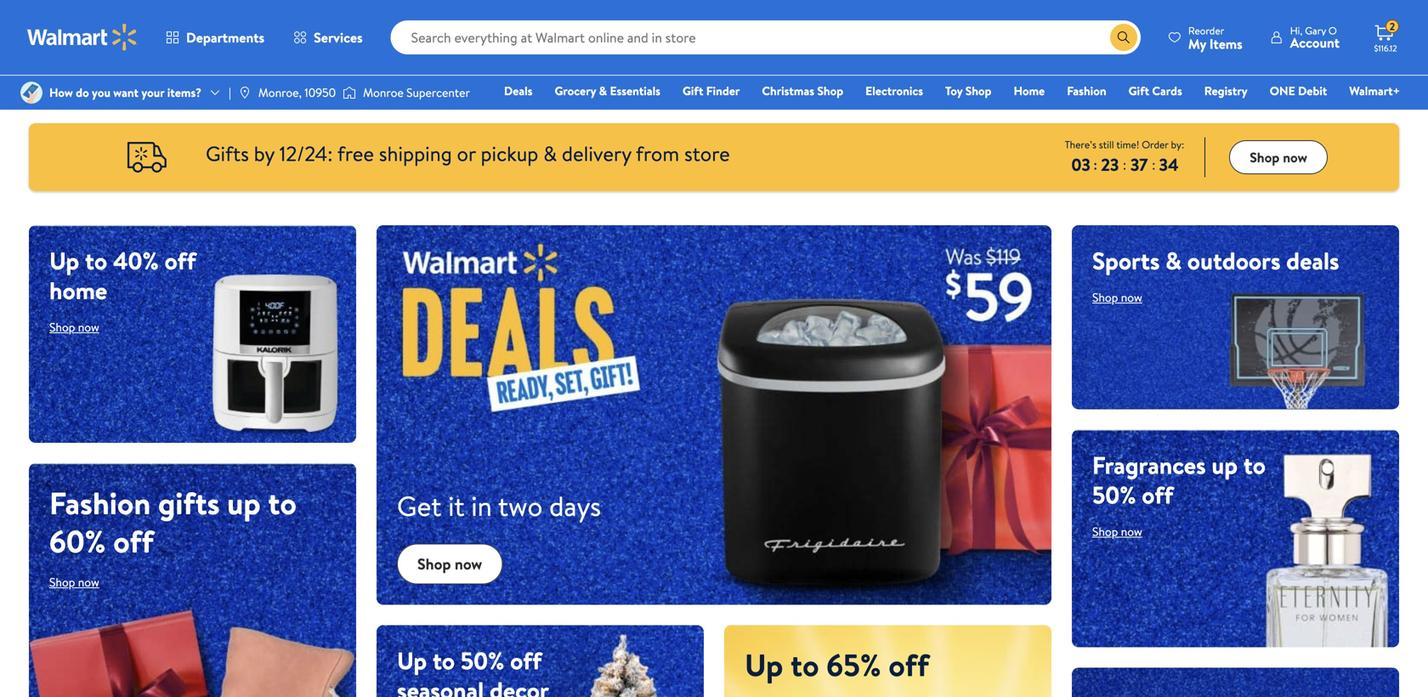 Task type: locate. For each thing, give the bounding box(es) containing it.
services
[[314, 28, 363, 47]]

1 horizontal spatial  image
[[238, 86, 252, 100]]

60%
[[49, 520, 106, 563]]

 image left how on the left
[[20, 82, 43, 104]]

fashion
[[1067, 82, 1107, 99], [49, 482, 151, 524]]

shop now button
[[1230, 140, 1328, 174]]

free
[[338, 139, 374, 168]]

to inside up to 50% off seasonal decor
[[433, 644, 455, 677]]

seasonal
[[397, 674, 484, 697]]

fashion link
[[1060, 82, 1115, 100]]

0 vertical spatial 50%
[[1093, 478, 1137, 512]]

1 horizontal spatial :
[[1123, 155, 1127, 174]]

shop now link
[[1093, 289, 1143, 306], [49, 319, 99, 336], [1093, 524, 1143, 540], [397, 544, 503, 585], [49, 574, 99, 591]]

gift
[[683, 82, 704, 99], [1129, 82, 1150, 99]]

shop now for up to 40% off home
[[49, 319, 99, 336]]

off for up to 65% off
[[889, 644, 930, 686]]

departments
[[186, 28, 265, 47]]

shop now inside button
[[1250, 148, 1308, 167]]

2 : from the left
[[1123, 155, 1127, 174]]

10950
[[305, 84, 336, 101]]

delivery
[[562, 139, 632, 168]]

2 gift from the left
[[1129, 82, 1150, 99]]

 image right the |
[[238, 86, 252, 100]]

shop now for fragrances up to 50% off
[[1093, 524, 1143, 540]]

1 vertical spatial fashion
[[49, 482, 151, 524]]

shop inside toy shop link
[[966, 82, 992, 99]]

up inside up to 40% off home
[[49, 244, 79, 277]]

to inside fashion gifts up to 60% off
[[268, 482, 297, 524]]

shop
[[818, 82, 844, 99], [966, 82, 992, 99], [1250, 148, 1280, 167], [1093, 289, 1119, 306], [49, 319, 75, 336], [1093, 524, 1119, 540], [418, 554, 451, 575], [49, 574, 75, 591]]

reorder my items
[[1189, 23, 1243, 53]]

50%
[[1093, 478, 1137, 512], [461, 644, 505, 677]]

want
[[113, 84, 139, 101]]

my
[[1189, 34, 1207, 53]]

1 gift from the left
[[683, 82, 704, 99]]

hi,
[[1291, 23, 1303, 38]]

1 horizontal spatial &
[[599, 82, 607, 99]]

off inside fragrances up to 50% off
[[1142, 478, 1174, 512]]

now for fragrances up to 50% off
[[1122, 524, 1143, 540]]

1 vertical spatial 50%
[[461, 644, 505, 677]]

cards
[[1153, 82, 1183, 99]]

now
[[1283, 148, 1308, 167], [1122, 289, 1143, 306], [78, 319, 99, 336], [1122, 524, 1143, 540], [455, 554, 482, 575], [78, 574, 99, 591]]

or
[[457, 139, 476, 168]]

off
[[165, 244, 196, 277], [1142, 478, 1174, 512], [113, 520, 154, 563], [889, 644, 930, 686], [510, 644, 542, 677]]

1 horizontal spatial fashion
[[1067, 82, 1107, 99]]

electronics
[[866, 82, 924, 99]]

to for up to 50% off seasonal decor
[[433, 644, 455, 677]]

: right '03' at the top of the page
[[1094, 155, 1098, 174]]

deals
[[1287, 244, 1340, 277]]

& inside the grocery & essentials link
[[599, 82, 607, 99]]

up inside up to 50% off seasonal decor
[[397, 644, 427, 677]]

to
[[85, 244, 107, 277], [1244, 449, 1266, 482], [268, 482, 297, 524], [791, 644, 820, 686], [433, 644, 455, 677]]

to for up to 40% off home
[[85, 244, 107, 277]]

37
[[1131, 153, 1148, 176]]

how do you want your items?
[[49, 84, 202, 101]]

walmart image
[[27, 24, 138, 51]]

up right gifts at left bottom
[[227, 482, 261, 524]]

0 horizontal spatial fashion
[[49, 482, 151, 524]]

50% inside fragrances up to 50% off
[[1093, 478, 1137, 512]]

shop now for sports & outdoors deals
[[1093, 289, 1143, 306]]

off inside fashion gifts up to 60% off
[[113, 520, 154, 563]]

christmas shop
[[762, 82, 844, 99]]

to inside up to 40% off home
[[85, 244, 107, 277]]

shop inside shop now button
[[1250, 148, 1280, 167]]

1 : from the left
[[1094, 155, 1098, 174]]

fashion inside fashion gifts up to 60% off
[[49, 482, 151, 524]]

1 horizontal spatial gift
[[1129, 82, 1150, 99]]

finder
[[707, 82, 740, 99]]

& right the sports
[[1166, 244, 1182, 277]]

monroe supercenter
[[363, 84, 470, 101]]

registry link
[[1197, 82, 1256, 100]]

up right the fragrances at the bottom of the page
[[1212, 449, 1238, 482]]

gift left 'cards'
[[1129, 82, 1150, 99]]

1 horizontal spatial 50%
[[1093, 478, 1137, 512]]

items?
[[167, 84, 202, 101]]

0 horizontal spatial up
[[49, 244, 79, 277]]

shop now
[[1250, 148, 1308, 167], [1093, 289, 1143, 306], [49, 319, 99, 336], [1093, 524, 1143, 540], [418, 554, 482, 575], [49, 574, 99, 591]]

0 horizontal spatial :
[[1094, 155, 1098, 174]]

there's still time! order by: 03 : 23 : 37 : 34
[[1065, 137, 1185, 176]]

2
[[1390, 19, 1396, 34]]

shop now link for fragrances up to 50% off
[[1093, 524, 1143, 540]]

$116.12
[[1375, 43, 1398, 54]]

: left 37
[[1123, 155, 1127, 174]]

shop inside christmas shop link
[[818, 82, 844, 99]]

hi, gary o account
[[1291, 23, 1340, 52]]

up for up to 40% off home
[[49, 244, 79, 277]]

0 horizontal spatial up
[[227, 482, 261, 524]]

off inside up to 40% off home
[[165, 244, 196, 277]]

fashion for fashion gifts up to 60% off
[[49, 482, 151, 524]]

from
[[636, 139, 680, 168]]

2 horizontal spatial &
[[1166, 244, 1182, 277]]

2 horizontal spatial up
[[745, 644, 784, 686]]

: right 37
[[1152, 155, 1156, 174]]

 image
[[343, 84, 356, 101]]

deals link
[[497, 82, 540, 100]]

0 vertical spatial &
[[599, 82, 607, 99]]

shop now link for sports & outdoors deals
[[1093, 289, 1143, 306]]

 image
[[20, 82, 43, 104], [238, 86, 252, 100]]

0 horizontal spatial 50%
[[461, 644, 505, 677]]

& right grocery
[[599, 82, 607, 99]]

1 horizontal spatial up
[[397, 644, 427, 677]]

supercenter
[[407, 84, 470, 101]]

up
[[1212, 449, 1238, 482], [227, 482, 261, 524]]

2 horizontal spatial :
[[1152, 155, 1156, 174]]

0 horizontal spatial  image
[[20, 82, 43, 104]]

1 vertical spatial &
[[544, 139, 557, 168]]

grocery
[[555, 82, 596, 99]]

2 vertical spatial &
[[1166, 244, 1182, 277]]

walmart+
[[1350, 82, 1401, 99]]

gift finder
[[683, 82, 740, 99]]

by:
[[1172, 137, 1185, 152]]

:
[[1094, 155, 1098, 174], [1123, 155, 1127, 174], [1152, 155, 1156, 174]]

decor
[[490, 674, 549, 697]]

1 horizontal spatial up
[[1212, 449, 1238, 482]]

up to 40% off home
[[49, 244, 196, 307]]

christmas shop link
[[755, 82, 851, 100]]

up inside fragrances up to 50% off
[[1212, 449, 1238, 482]]

by
[[254, 139, 275, 168]]

shop now link for up to 40% off home
[[49, 319, 99, 336]]

debit
[[1299, 82, 1328, 99]]

toy shop
[[946, 82, 992, 99]]

&
[[599, 82, 607, 99], [544, 139, 557, 168], [1166, 244, 1182, 277]]

0 horizontal spatial gift
[[683, 82, 704, 99]]

off inside up to 50% off seasonal decor
[[510, 644, 542, 677]]

& right pickup at top
[[544, 139, 557, 168]]

0 vertical spatial fashion
[[1067, 82, 1107, 99]]

one debit
[[1270, 82, 1328, 99]]

shop now for fashion gifts up to 60% off
[[49, 574, 99, 591]]

gift left finder
[[683, 82, 704, 99]]

up
[[49, 244, 79, 277], [745, 644, 784, 686], [397, 644, 427, 677]]

do
[[76, 84, 89, 101]]



Task type: vqa. For each thing, say whether or not it's contained in the screenshot.
the to in Fragrances up to 50% off
yes



Task type: describe. For each thing, give the bounding box(es) containing it.
& for sports
[[1166, 244, 1182, 277]]

monroe, 10950
[[258, 84, 336, 101]]

registry
[[1205, 82, 1248, 99]]

40%
[[113, 244, 159, 277]]

items
[[1210, 34, 1243, 53]]

monroe,
[[258, 84, 302, 101]]

gift for gift finder
[[683, 82, 704, 99]]

now for sports & outdoors deals
[[1122, 289, 1143, 306]]

03
[[1072, 153, 1091, 176]]

services button
[[279, 17, 377, 58]]

gift cards
[[1129, 82, 1183, 99]]

fragrances
[[1093, 449, 1206, 482]]

50% inside up to 50% off seasonal decor
[[461, 644, 505, 677]]

you
[[92, 84, 110, 101]]

off for up to 40% off home
[[165, 244, 196, 277]]

23
[[1102, 153, 1120, 176]]

grocery & essentials link
[[547, 82, 668, 100]]

up for up to 65% off
[[745, 644, 784, 686]]

how
[[49, 84, 73, 101]]

up to 65% off
[[745, 644, 930, 686]]

walmart+ link
[[1342, 82, 1408, 100]]

toy
[[946, 82, 963, 99]]

order
[[1142, 137, 1169, 152]]

gift for gift cards
[[1129, 82, 1150, 99]]

walmart plus logo image
[[97, 142, 192, 173]]

to for up to 65% off
[[791, 644, 820, 686]]

toy shop link
[[938, 82, 1000, 100]]

departments button
[[151, 17, 279, 58]]

search icon image
[[1117, 31, 1131, 44]]

to inside fragrances up to 50% off
[[1244, 449, 1266, 482]]

sports & outdoors deals
[[1093, 244, 1340, 277]]

34
[[1160, 153, 1179, 176]]

65%
[[827, 644, 882, 686]]

monroe
[[363, 84, 404, 101]]

& for grocery
[[599, 82, 607, 99]]

12/24:
[[279, 139, 333, 168]]

essentials
[[610, 82, 661, 99]]

christmas
[[762, 82, 815, 99]]

store
[[685, 139, 730, 168]]

there's
[[1065, 137, 1097, 152]]

fragrances up to 50% off
[[1093, 449, 1266, 512]]

3 : from the left
[[1152, 155, 1156, 174]]

pickup
[[481, 139, 539, 168]]

now for up to 40% off home
[[78, 319, 99, 336]]

now for fashion gifts up to 60% off
[[78, 574, 99, 591]]

reorder
[[1189, 23, 1225, 38]]

gary
[[1306, 23, 1327, 38]]

time!
[[1117, 137, 1140, 152]]

grocery & essentials
[[555, 82, 661, 99]]

gifts
[[158, 482, 220, 524]]

 image for how do you want your items?
[[20, 82, 43, 104]]

outdoors
[[1188, 244, 1281, 277]]

electronics link
[[858, 82, 931, 100]]

gifts by 12/24: free shipping or pickup & delivery from store
[[206, 139, 730, 168]]

your
[[141, 84, 164, 101]]

0 horizontal spatial &
[[544, 139, 557, 168]]

Search search field
[[391, 20, 1141, 54]]

home
[[49, 274, 107, 307]]

up inside fashion gifts up to 60% off
[[227, 482, 261, 524]]

shipping
[[379, 139, 452, 168]]

account
[[1291, 33, 1340, 52]]

 image for monroe, 10950
[[238, 86, 252, 100]]

off for up to 50% off seasonal decor
[[510, 644, 542, 677]]

gifts
[[206, 139, 249, 168]]

one debit link
[[1263, 82, 1335, 100]]

one
[[1270, 82, 1296, 99]]

fashion for fashion
[[1067, 82, 1107, 99]]

gift cards link
[[1121, 82, 1190, 100]]

still
[[1099, 137, 1115, 152]]

home link
[[1006, 82, 1053, 100]]

home
[[1014, 82, 1045, 99]]

fashion gifts up to 60% off
[[49, 482, 297, 563]]

now inside button
[[1283, 148, 1308, 167]]

o
[[1329, 23, 1338, 38]]

up to 50% off seasonal decor
[[397, 644, 549, 697]]

up for up to 50% off seasonal decor
[[397, 644, 427, 677]]

gift finder link
[[675, 82, 748, 100]]

sports
[[1093, 244, 1160, 277]]

Walmart Site-Wide search field
[[391, 20, 1141, 54]]

deals
[[504, 82, 533, 99]]

|
[[229, 84, 231, 101]]

shop now link for fashion gifts up to 60% off
[[49, 574, 99, 591]]



